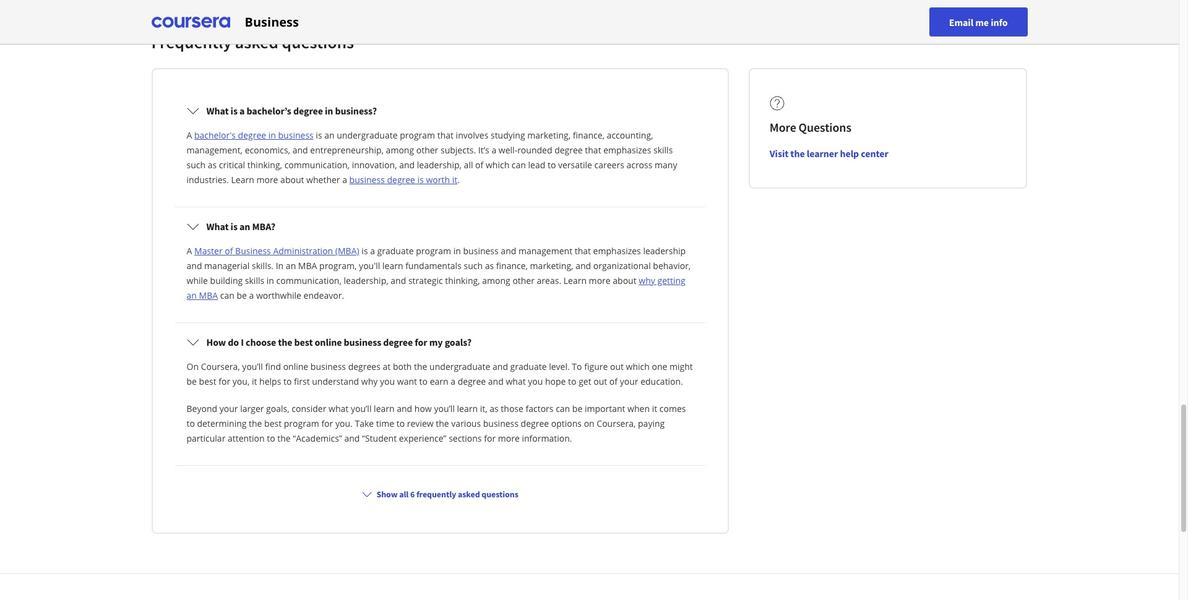 Task type: vqa. For each thing, say whether or not it's contained in the screenshot.
BEST inside the Beyond your larger goals, consider what you'll learn and how you'll learn it, as those factors can be important when it comes to determining the best program for you. Take time to review the various business degree options on Coursera, paying particular attention to the "Academics" and "Student experience" sections for more information.
yes



Task type: describe. For each thing, give the bounding box(es) containing it.
worth
[[426, 174, 450, 186]]

bachelor's degree in business link
[[194, 129, 314, 141]]

1 horizontal spatial be
[[237, 290, 247, 301]]

figure
[[584, 361, 608, 373]]

that inside is a graduate program in business and management that emphasizes leadership and managerial skills. in an mba program, you'll learn fundamentals such as finance, marketing, and organizational behavior, while building skills in communication, leadership, and strategic thinking, among other areas. learn more about
[[575, 245, 591, 257]]

coursera image
[[151, 12, 230, 32]]

questions inside dropdown button
[[482, 489, 518, 500]]

(mba)
[[335, 245, 359, 257]]

it,
[[480, 403, 487, 415]]

to left "get"
[[568, 376, 576, 387]]

administration
[[273, 245, 333, 257]]

a right it's
[[492, 144, 496, 156]]

business down what is a bachelor's degree in business?
[[278, 129, 314, 141]]

all inside show all 6 frequently asked questions dropdown button
[[399, 489, 409, 500]]

time
[[376, 418, 394, 429]]

first
[[294, 376, 310, 387]]

skills.
[[252, 260, 274, 272]]

the down larger
[[249, 418, 262, 429]]

particular
[[187, 433, 225, 444]]

to right attention
[[267, 433, 275, 444]]

2 horizontal spatial you'll
[[434, 403, 455, 415]]

learner
[[807, 147, 838, 160]]

to left first
[[283, 376, 292, 387]]

experience"
[[399, 433, 446, 444]]

undergraduate inside is an undergraduate program that involves studying marketing, finance, accounting, management, economics, and entrepreneurship, among other subjects. it's a well-rounded degree that emphasizes skills such as critical thinking, communication, innovation, and leadership, all of which can lead to versatile careers across many industries. learn more about whether a
[[337, 129, 398, 141]]

management,
[[187, 144, 243, 156]]

why inside "on coursera, you'll find online business degrees at both the undergraduate and graduate level. to figure out which one might be best for you, it helps to first understand why you want to earn a degree and what you hope to get out of your education."
[[361, 376, 378, 387]]

coursera, inside "on coursera, you'll find online business degrees at both the undergraduate and graduate level. to figure out which one might be best for you, it helps to first understand why you want to earn a degree and what you hope to get out of your education."
[[201, 361, 240, 373]]

want
[[397, 376, 417, 387]]

0 horizontal spatial asked
[[235, 31, 278, 53]]

important
[[585, 403, 625, 415]]

strategic
[[408, 275, 443, 287]]

visit
[[770, 147, 789, 160]]

among inside is an undergraduate program that involves studying marketing, finance, accounting, management, economics, and entrepreneurship, among other subjects. it's a well-rounded degree that emphasizes skills such as critical thinking, communication, innovation, and leadership, all of which can lead to versatile careers across many industries. learn more about whether a
[[386, 144, 414, 156]]

other inside is an undergraduate program that involves studying marketing, finance, accounting, management, economics, and entrepreneurship, among other subjects. it's a well-rounded degree that emphasizes skills such as critical thinking, communication, innovation, and leadership, all of which can lead to versatile careers across many industries. learn more about whether a
[[416, 144, 438, 156]]

business degree is worth it link
[[349, 174, 457, 186]]

choose
[[246, 336, 276, 348]]

coursera, inside beyond your larger goals, consider what you'll learn and how you'll learn it, as those factors can be important when it comes to determining the best program for you. take time to review the various business degree options on coursera, paying particular attention to the "academics" and "student experience" sections for more information.
[[597, 418, 636, 429]]

the right visit
[[790, 147, 805, 160]]

collapsed list
[[172, 89, 708, 468]]

frequently asked questions element
[[141, 31, 1037, 544]]

1 horizontal spatial you'll
[[351, 403, 372, 415]]

involves
[[456, 129, 488, 141]]

what is a bachelor's degree in business?
[[206, 105, 377, 117]]

learn up time
[[374, 403, 395, 415]]

is an undergraduate program that involves studying marketing, finance, accounting, management, economics, and entrepreneurship, among other subjects. it's a well-rounded degree that emphasizes skills such as critical thinking, communication, innovation, and leadership, all of which can lead to versatile careers across many industries. learn more about whether a
[[187, 129, 677, 186]]

program,
[[319, 260, 357, 272]]

online inside "dropdown button"
[[315, 336, 342, 348]]

best inside "dropdown button"
[[294, 336, 313, 348]]

"academics"
[[293, 433, 342, 444]]

can inside beyond your larger goals, consider what you'll learn and how you'll learn it, as those factors can be important when it comes to determining the best program for you. take time to review the various business degree options on coursera, paying particular attention to the "academics" and "student experience" sections for more information.
[[556, 403, 570, 415]]

you'll
[[359, 260, 380, 272]]

those
[[501, 403, 523, 415]]

for right "sections"
[[484, 433, 496, 444]]

graduate inside is a graduate program in business and management that emphasizes leadership and managerial skills. in an mba program, you'll learn fundamentals such as finance, marketing, and organizational behavior, while building skills in communication, leadership, and strategic thinking, among other areas. learn more about
[[377, 245, 414, 257]]

review
[[407, 418, 434, 429]]

online inside "on coursera, you'll find online business degrees at both the undergraduate and graduate level. to figure out which one might be best for you, it helps to first understand why you want to earn a degree and what you hope to get out of your education."
[[283, 361, 308, 373]]

2 you from the left
[[528, 376, 543, 387]]

skills inside is an undergraduate program that involves studying marketing, finance, accounting, management, economics, and entrepreneurship, among other subjects. it's a well-rounded degree that emphasizes skills such as critical thinking, communication, innovation, and leadership, all of which can lead to versatile careers across many industries. learn more about whether a
[[653, 144, 673, 156]]

studying
[[491, 129, 525, 141]]

determining
[[197, 418, 247, 429]]

business inside collapsed list
[[235, 245, 271, 257]]

in up the fundamentals
[[453, 245, 461, 257]]

in down skills.
[[267, 275, 274, 287]]

0 horizontal spatial questions
[[282, 31, 354, 53]]

what for what is an mba?
[[206, 220, 229, 233]]

degree down innovation, at the left of the page
[[387, 174, 415, 186]]

on coursera, you'll find online business degrees at both the undergraduate and graduate level. to figure out which one might be best for you, it helps to first understand why you want to earn a degree and what you hope to get out of your education.
[[187, 361, 693, 387]]

for inside "dropdown button"
[[415, 336, 427, 348]]

options
[[551, 418, 582, 429]]

finance, inside is a graduate program in business and management that emphasizes leadership and managerial skills. in an mba program, you'll learn fundamentals such as finance, marketing, and organizational behavior, while building skills in communication, leadership, and strategic thinking, among other areas. learn more about
[[496, 260, 528, 272]]

both
[[393, 361, 412, 373]]

degree inside "on coursera, you'll find online business degrees at both the undergraduate and graduate level. to figure out which one might be best for you, it helps to first understand why you want to earn a degree and what you hope to get out of your education."
[[458, 376, 486, 387]]

1 horizontal spatial it
[[452, 174, 457, 186]]

well-
[[499, 144, 517, 156]]

0 horizontal spatial of
[[225, 245, 233, 257]]

learn inside is an undergraduate program that involves studying marketing, finance, accounting, management, economics, and entrepreneurship, among other subjects. it's a well-rounded degree that emphasizes skills such as critical thinking, communication, innovation, and leadership, all of which can lead to versatile careers across many industries. learn more about whether a
[[231, 174, 254, 186]]

the right review
[[436, 418, 449, 429]]

about inside is a graduate program in business and management that emphasizes leadership and managerial skills. in an mba program, you'll learn fundamentals such as finance, marketing, and organizational behavior, while building skills in communication, leadership, and strategic thinking, among other areas. learn more about
[[613, 275, 637, 287]]

be inside beyond your larger goals, consider what you'll learn and how you'll learn it, as those factors can be important when it comes to determining the best program for you. take time to review the various business degree options on coursera, paying particular attention to the "academics" and "student experience" sections for more information.
[[572, 403, 582, 415]]

a master of business administration (mba)
[[187, 245, 359, 257]]

email me info button
[[929, 7, 1028, 37]]

thinking, inside is an undergraduate program that involves studying marketing, finance, accounting, management, economics, and entrepreneurship, among other subjects. it's a well-rounded degree that emphasizes skills such as critical thinking, communication, innovation, and leadership, all of which can lead to versatile careers across many industries. learn more about whether a
[[247, 159, 282, 171]]

program for what is an mba?
[[416, 245, 451, 257]]

other inside is a graduate program in business and management that emphasizes leadership and managerial skills. in an mba program, you'll learn fundamentals such as finance, marketing, and organizational behavior, while building skills in communication, leadership, and strategic thinking, among other areas. learn more about
[[513, 275, 535, 287]]

entrepreneurship,
[[310, 144, 384, 156]]

which inside is an undergraduate program that involves studying marketing, finance, accounting, management, economics, and entrepreneurship, among other subjects. it's a well-rounded degree that emphasizes skills such as critical thinking, communication, innovation, and leadership, all of which can lead to versatile careers across many industries. learn more about whether a
[[486, 159, 509, 171]]

worthwhile
[[256, 290, 301, 301]]

emphasizes inside is an undergraduate program that involves studying marketing, finance, accounting, management, economics, and entrepreneurship, among other subjects. it's a well-rounded degree that emphasizes skills such as critical thinking, communication, innovation, and leadership, all of which can lead to versatile careers across many industries. learn more about whether a
[[603, 144, 651, 156]]

all inside is an undergraduate program that involves studying marketing, finance, accounting, management, economics, and entrepreneurship, among other subjects. it's a well-rounded degree that emphasizes skills such as critical thinking, communication, innovation, and leadership, all of which can lead to versatile careers across many industries. learn more about whether a
[[464, 159, 473, 171]]

show all 6 frequently asked questions button
[[357, 483, 523, 506]]

attention
[[228, 433, 265, 444]]

in up economics,
[[268, 129, 276, 141]]

hope
[[545, 376, 566, 387]]

across
[[626, 159, 652, 171]]

more inside beyond your larger goals, consider what you'll learn and how you'll learn it, as those factors can be important when it comes to determining the best program for you. take time to review the various business degree options on coursera, paying particular attention to the "academics" and "student experience" sections for more information.
[[498, 433, 520, 444]]

frequently
[[151, 31, 232, 53]]

bachelor's
[[247, 105, 291, 117]]

to
[[572, 361, 582, 373]]

bachelor's
[[194, 129, 236, 141]]

critical
[[219, 159, 245, 171]]

leadership, inside is an undergraduate program that involves studying marketing, finance, accounting, management, economics, and entrepreneurship, among other subjects. it's a well-rounded degree that emphasizes skills such as critical thinking, communication, innovation, and leadership, all of which can lead to versatile careers across many industries. learn more about whether a
[[417, 159, 462, 171]]

learn up the various
[[457, 403, 478, 415]]

an inside what is an mba? dropdown button
[[239, 220, 250, 233]]

you.
[[335, 418, 353, 429]]

show
[[377, 489, 398, 500]]

a for what is an mba?
[[187, 245, 192, 257]]

it's
[[478, 144, 489, 156]]

consider
[[292, 403, 326, 415]]

such inside is a graduate program in business and management that emphasizes leadership and managerial skills. in an mba program, you'll learn fundamentals such as finance, marketing, and organizational behavior, while building skills in communication, leadership, and strategic thinking, among other areas. learn more about
[[464, 260, 483, 272]]

to down beyond
[[187, 418, 195, 429]]

to inside is an undergraduate program that involves studying marketing, finance, accounting, management, economics, and entrepreneurship, among other subjects. it's a well-rounded degree that emphasizes skills such as critical thinking, communication, innovation, and leadership, all of which can lead to versatile careers across many industries. learn more about whether a
[[548, 159, 556, 171]]

how do i choose the best online business degree for my goals? button
[[177, 325, 703, 360]]

one
[[652, 361, 667, 373]]

degree up economics,
[[238, 129, 266, 141]]

a inside is a graduate program in business and management that emphasizes leadership and managerial skills. in an mba program, you'll learn fundamentals such as finance, marketing, and organizational behavior, while building skills in communication, leadership, and strategic thinking, among other areas. learn more about
[[370, 245, 375, 257]]

getting
[[657, 275, 685, 287]]

more inside is a graduate program in business and management that emphasizes leadership and managerial skills. in an mba program, you'll learn fundamentals such as finance, marketing, and organizational behavior, while building skills in communication, leadership, and strategic thinking, among other areas. learn more about
[[589, 275, 611, 287]]

master
[[194, 245, 223, 257]]

of inside is an undergraduate program that involves studying marketing, finance, accounting, management, economics, and entrepreneurship, among other subjects. it's a well-rounded degree that emphasizes skills such as critical thinking, communication, innovation, and leadership, all of which can lead to versatile careers across many industries. learn more about whether a
[[475, 159, 483, 171]]

how
[[206, 336, 226, 348]]

might
[[670, 361, 693, 373]]

organizational
[[593, 260, 651, 272]]

management
[[519, 245, 572, 257]]

communication, inside is a graduate program in business and management that emphasizes leadership and managerial skills. in an mba program, you'll learn fundamentals such as finance, marketing, and organizational behavior, while building skills in communication, leadership, and strategic thinking, among other areas. learn more about
[[276, 275, 341, 287]]

business degree is worth it .
[[349, 174, 460, 186]]

1 vertical spatial can
[[220, 290, 234, 301]]

learn inside is a graduate program in business and management that emphasizes leadership and managerial skills. in an mba program, you'll learn fundamentals such as finance, marketing, and organizational behavior, while building skills in communication, leadership, and strategic thinking, among other areas. learn more about
[[382, 260, 403, 272]]

email
[[949, 16, 973, 28]]

information.
[[522, 433, 572, 444]]

0 vertical spatial business
[[245, 13, 299, 30]]

degrees
[[348, 361, 380, 373]]

program for what is a bachelor's degree in business?
[[400, 129, 435, 141]]

innovation,
[[352, 159, 397, 171]]

beyond
[[187, 403, 217, 415]]

visit the learner help center link
[[770, 147, 888, 160]]

versatile
[[558, 159, 592, 171]]

questions
[[799, 119, 851, 135]]

.
[[457, 174, 460, 186]]

help
[[840, 147, 859, 160]]

why inside why getting an mba
[[639, 275, 655, 287]]

a inside dropdown button
[[239, 105, 245, 117]]

such inside is an undergraduate program that involves studying marketing, finance, accounting, management, economics, and entrepreneurship, among other subjects. it's a well-rounded degree that emphasizes skills such as critical thinking, communication, innovation, and leadership, all of which can lead to versatile careers across many industries. learn more about whether a
[[187, 159, 205, 171]]

is left the worth
[[417, 174, 424, 186]]

communication, inside is an undergraduate program that involves studying marketing, finance, accounting, management, economics, and entrepreneurship, among other subjects. it's a well-rounded degree that emphasizes skills such as critical thinking, communication, innovation, and leadership, all of which can lead to versatile careers across many industries. learn more about whether a
[[284, 159, 350, 171]]

why getting an mba
[[187, 275, 685, 301]]

what is a bachelor's degree in business? button
[[177, 93, 703, 128]]

frequently
[[416, 489, 456, 500]]

business inside beyond your larger goals, consider what you'll learn and how you'll learn it, as those factors can be important when it comes to determining the best program for you. take time to review the various business degree options on coursera, paying particular attention to the "academics" and "student experience" sections for more information.
[[483, 418, 519, 429]]

the down goals,
[[277, 433, 291, 444]]

lead
[[528, 159, 545, 171]]

more
[[770, 119, 796, 135]]

0 horizontal spatial out
[[594, 376, 607, 387]]

asked inside dropdown button
[[458, 489, 480, 500]]

degree inside is an undergraduate program that involves studying marketing, finance, accounting, management, economics, and entrepreneurship, among other subjects. it's a well-rounded degree that emphasizes skills such as critical thinking, communication, innovation, and leadership, all of which can lead to versatile careers across many industries. learn more about whether a
[[555, 144, 583, 156]]

marketing, inside is an undergraduate program that involves studying marketing, finance, accounting, management, economics, and entrepreneurship, among other subjects. it's a well-rounded degree that emphasizes skills such as critical thinking, communication, innovation, and leadership, all of which can lead to versatile careers across many industries. learn more about whether a
[[527, 129, 571, 141]]

industries.
[[187, 174, 229, 186]]

rounded
[[517, 144, 552, 156]]

do
[[228, 336, 239, 348]]

program inside beyond your larger goals, consider what you'll learn and how you'll learn it, as those factors can be important when it comes to determining the best program for you. take time to review the various business degree options on coursera, paying particular attention to the "academics" and "student experience" sections for more information.
[[284, 418, 319, 429]]



Task type: locate. For each thing, give the bounding box(es) containing it.
about inside is an undergraduate program that involves studying marketing, finance, accounting, management, economics, and entrepreneurship, among other subjects. it's a well-rounded degree that emphasizes skills such as critical thinking, communication, innovation, and leadership, all of which can lead to versatile careers across many industries. learn more about whether a
[[280, 174, 304, 186]]

0 horizontal spatial more
[[256, 174, 278, 186]]

the inside "dropdown button"
[[278, 336, 292, 348]]

learn
[[382, 260, 403, 272], [374, 403, 395, 415], [457, 403, 478, 415]]

thinking, inside is a graduate program in business and management that emphasizes leadership and managerial skills. in an mba program, you'll learn fundamentals such as finance, marketing, and organizational behavior, while building skills in communication, leadership, and strategic thinking, among other areas. learn more about
[[445, 275, 480, 287]]

1 horizontal spatial which
[[626, 361, 650, 373]]

finance, inside is an undergraduate program that involves studying marketing, finance, accounting, management, economics, and entrepreneurship, among other subjects. it's a well-rounded degree that emphasizes skills such as critical thinking, communication, innovation, and leadership, all of which can lead to versatile careers across many industries. learn more about whether a
[[573, 129, 605, 141]]

what
[[206, 105, 229, 117], [206, 220, 229, 233]]

0 vertical spatial what
[[506, 376, 526, 387]]

0 vertical spatial that
[[437, 129, 454, 141]]

business down those
[[483, 418, 519, 429]]

is inside is an undergraduate program that involves studying marketing, finance, accounting, management, economics, and entrepreneurship, among other subjects. it's a well-rounded degree that emphasizes skills such as critical thinking, communication, innovation, and leadership, all of which can lead to versatile careers across many industries. learn more about whether a
[[316, 129, 322, 141]]

it up paying
[[652, 403, 657, 415]]

leadership, inside is a graduate program in business and management that emphasizes leadership and managerial skills. in an mba program, you'll learn fundamentals such as finance, marketing, and organizational behavior, while building skills in communication, leadership, and strategic thinking, among other areas. learn more about
[[344, 275, 388, 287]]

graduate
[[377, 245, 414, 257], [510, 361, 547, 373]]

0 vertical spatial thinking,
[[247, 159, 282, 171]]

0 horizontal spatial online
[[283, 361, 308, 373]]

1 vertical spatial program
[[416, 245, 451, 257]]

0 horizontal spatial graduate
[[377, 245, 414, 257]]

0 vertical spatial out
[[610, 361, 624, 373]]

coursera, down important
[[597, 418, 636, 429]]

mba down while on the left
[[199, 290, 218, 301]]

larger
[[240, 403, 264, 415]]

1 vertical spatial out
[[594, 376, 607, 387]]

0 horizontal spatial such
[[187, 159, 205, 171]]

an inside is a graduate program in business and management that emphasizes leadership and managerial skills. in an mba program, you'll learn fundamentals such as finance, marketing, and organizational behavior, while building skills in communication, leadership, and strategic thinking, among other areas. learn more about
[[286, 260, 296, 272]]

2 horizontal spatial be
[[572, 403, 582, 415]]

best inside beyond your larger goals, consider what you'll learn and how you'll learn it, as those factors can be important when it comes to determining the best program for you. take time to review the various business degree options on coursera, paying particular attention to the "academics" and "student experience" sections for more information.
[[264, 418, 282, 429]]

as down management,
[[208, 159, 217, 171]]

all down the subjects. at the top left of page
[[464, 159, 473, 171]]

business up degrees
[[344, 336, 381, 348]]

your inside "on coursera, you'll find online business degrees at both the undergraduate and graduate level. to figure out which one might be best for you, it helps to first understand why you want to earn a degree and what you hope to get out of your education."
[[620, 376, 638, 387]]

in inside dropdown button
[[325, 105, 333, 117]]

understand
[[312, 376, 359, 387]]

1 vertical spatial finance,
[[496, 260, 528, 272]]

at
[[383, 361, 391, 373]]

other left the subjects. at the top left of page
[[416, 144, 438, 156]]

master of business administration (mba) link
[[194, 245, 359, 257]]

you,
[[233, 376, 250, 387]]

on
[[584, 418, 594, 429]]

1 vertical spatial asked
[[458, 489, 480, 500]]

best down goals,
[[264, 418, 282, 429]]

level.
[[549, 361, 570, 373]]

accounting,
[[607, 129, 653, 141]]

which down well-
[[486, 159, 509, 171]]

graduate inside "on coursera, you'll find online business degrees at both the undergraduate and graduate level. to figure out which one might be best for you, it helps to first understand why you want to earn a degree and what you hope to get out of your education."
[[510, 361, 547, 373]]

show all 6 frequently asked questions
[[377, 489, 518, 500]]

1 horizontal spatial your
[[620, 376, 638, 387]]

among up innovation, at the left of the page
[[386, 144, 414, 156]]

0 horizontal spatial be
[[187, 376, 197, 387]]

why getting an mba link
[[187, 275, 685, 301]]

a bachelor's degree in business
[[187, 129, 314, 141]]

why
[[639, 275, 655, 287], [361, 376, 378, 387]]

paying
[[638, 418, 665, 429]]

0 vertical spatial learn
[[231, 174, 254, 186]]

1 horizontal spatial questions
[[482, 489, 518, 500]]

your up determining
[[220, 403, 238, 415]]

degree up it,
[[458, 376, 486, 387]]

1 vertical spatial your
[[220, 403, 238, 415]]

business inside "dropdown button"
[[344, 336, 381, 348]]

more inside is an undergraduate program that involves studying marketing, finance, accounting, management, economics, and entrepreneurship, among other subjects. it's a well-rounded degree that emphasizes skills such as critical thinking, communication, innovation, and leadership, all of which can lead to versatile careers across many industries. learn more about whether a
[[256, 174, 278, 186]]

beyond your larger goals, consider what you'll learn and how you'll learn it, as those factors can be important when it comes to determining the best program for you. take time to review the various business degree options on coursera, paying particular attention to the "academics" and "student experience" sections for more information.
[[187, 403, 686, 444]]

of down it's
[[475, 159, 483, 171]]

why left getting
[[639, 275, 655, 287]]

1 vertical spatial undergraduate
[[430, 361, 490, 373]]

what inside beyond your larger goals, consider what you'll learn and how you'll learn it, as those factors can be important when it comes to determining the best program for you. take time to review the various business degree options on coursera, paying particular attention to the "academics" and "student experience" sections for more information.
[[329, 403, 349, 415]]

out right "get"
[[594, 376, 607, 387]]

0 horizontal spatial why
[[361, 376, 378, 387]]

info
[[991, 16, 1008, 28]]

0 vertical spatial communication,
[[284, 159, 350, 171]]

and
[[292, 144, 308, 156], [399, 159, 415, 171], [501, 245, 516, 257], [187, 260, 202, 272], [576, 260, 591, 272], [391, 275, 406, 287], [493, 361, 508, 373], [488, 376, 504, 387], [397, 403, 412, 415], [344, 433, 360, 444]]

business up 'understand'
[[311, 361, 346, 373]]

it inside beyond your larger goals, consider what you'll learn and how you'll learn it, as those factors can be important when it comes to determining the best program for you. take time to review the various business degree options on coursera, paying particular attention to the "academics" and "student experience" sections for more information.
[[652, 403, 657, 415]]

a right whether
[[342, 174, 347, 186]]

mba
[[298, 260, 317, 272], [199, 290, 218, 301]]

2 horizontal spatial it
[[652, 403, 657, 415]]

you'll inside "on coursera, you'll find online business degrees at both the undergraduate and graduate level. to figure out which one might be best for you, it helps to first understand why you want to earn a degree and what you hope to get out of your education."
[[242, 361, 263, 373]]

about left whether
[[280, 174, 304, 186]]

a inside "on coursera, you'll find online business degrees at both the undergraduate and graduate level. to figure out which one might be best for you, it helps to first understand why you want to earn a degree and what you hope to get out of your education."
[[451, 376, 455, 387]]

0 horizontal spatial other
[[416, 144, 438, 156]]

1 horizontal spatial best
[[264, 418, 282, 429]]

0 horizontal spatial coursera,
[[201, 361, 240, 373]]

2 vertical spatial of
[[609, 376, 618, 387]]

a right 'earn'
[[451, 376, 455, 387]]

a for what is a bachelor's degree in business?
[[187, 129, 192, 141]]

program inside is a graduate program in business and management that emphasizes leadership and managerial skills. in an mba program, you'll learn fundamentals such as finance, marketing, and organizational behavior, while building skills in communication, leadership, and strategic thinking, among other areas. learn more about
[[416, 245, 451, 257]]

business inside is a graduate program in business and management that emphasizes leadership and managerial skills. in an mba program, you'll learn fundamentals such as finance, marketing, and organizational behavior, while building skills in communication, leadership, and strategic thinking, among other areas. learn more about
[[463, 245, 499, 257]]

the
[[790, 147, 805, 160], [278, 336, 292, 348], [414, 361, 427, 373], [249, 418, 262, 429], [436, 418, 449, 429], [277, 433, 291, 444]]

1 horizontal spatial about
[[613, 275, 637, 287]]

0 horizontal spatial finance,
[[496, 260, 528, 272]]

2 vertical spatial best
[[264, 418, 282, 429]]

1 horizontal spatial online
[[315, 336, 342, 348]]

graduate up hope at the left bottom of the page
[[510, 361, 547, 373]]

that
[[437, 129, 454, 141], [585, 144, 601, 156], [575, 245, 591, 257]]

0 vertical spatial can
[[512, 159, 526, 171]]

the inside "on coursera, you'll find online business degrees at both the undergraduate and graduate level. to figure out which one might be best for you, it helps to first understand why you want to earn a degree and what you hope to get out of your education."
[[414, 361, 427, 373]]

email me info
[[949, 16, 1008, 28]]

be inside "on coursera, you'll find online business degrees at both the undergraduate and graduate level. to figure out which one might be best for you, it helps to first understand why you want to earn a degree and what you hope to get out of your education."
[[187, 376, 197, 387]]

1 vertical spatial what
[[329, 403, 349, 415]]

be down building
[[237, 290, 247, 301]]

0 vertical spatial marketing,
[[527, 129, 571, 141]]

marketing,
[[527, 129, 571, 141], [530, 260, 573, 272]]

0 horizontal spatial undergraduate
[[337, 129, 398, 141]]

undergraduate down goals?
[[430, 361, 490, 373]]

1 vertical spatial coursera,
[[597, 418, 636, 429]]

business down what is an mba? dropdown button
[[463, 245, 499, 257]]

1 horizontal spatial leadership,
[[417, 159, 462, 171]]

communication, up whether
[[284, 159, 350, 171]]

1 a from the top
[[187, 129, 192, 141]]

0 vertical spatial best
[[294, 336, 313, 348]]

your inside beyond your larger goals, consider what you'll learn and how you'll learn it, as those factors can be important when it comes to determining the best program for you. take time to review the various business degree options on coursera, paying particular attention to the "academics" and "student experience" sections for more information.
[[220, 403, 238, 415]]

1 horizontal spatial other
[[513, 275, 535, 287]]

what inside what is a bachelor's degree in business? dropdown button
[[206, 105, 229, 117]]

2 horizontal spatial of
[[609, 376, 618, 387]]

2 vertical spatial can
[[556, 403, 570, 415]]

can down building
[[220, 290, 234, 301]]

your up when
[[620, 376, 638, 387]]

whether
[[306, 174, 340, 186]]

what inside what is an mba? dropdown button
[[206, 220, 229, 233]]

a left 'bachelor's'
[[187, 129, 192, 141]]

as inside is an undergraduate program that involves studying marketing, finance, accounting, management, economics, and entrepreneurship, among other subjects. it's a well-rounded degree that emphasizes skills such as critical thinking, communication, innovation, and leadership, all of which can lead to versatile careers across many industries. learn more about whether a
[[208, 159, 217, 171]]

finance, down management
[[496, 260, 528, 272]]

more questions
[[770, 119, 851, 135]]

can be a worthwhile endeavor.
[[218, 290, 344, 301]]

1 horizontal spatial among
[[482, 275, 510, 287]]

business inside "on coursera, you'll find online business degrees at both the undergraduate and graduate level. to figure out which one might be best for you, it helps to first understand why you want to earn a degree and what you hope to get out of your education."
[[311, 361, 346, 373]]

0 horizontal spatial you'll
[[242, 361, 263, 373]]

undergraduate
[[337, 129, 398, 141], [430, 361, 490, 373]]

1 horizontal spatial such
[[464, 260, 483, 272]]

your
[[620, 376, 638, 387], [220, 403, 238, 415]]

business
[[278, 129, 314, 141], [349, 174, 385, 186], [463, 245, 499, 257], [344, 336, 381, 348], [311, 361, 346, 373], [483, 418, 519, 429]]

as inside beyond your larger goals, consider what you'll learn and how you'll learn it, as those factors can be important when it comes to determining the best program for you. take time to review the various business degree options on coursera, paying particular attention to the "academics" and "student experience" sections for more information.
[[490, 403, 499, 415]]

1 vertical spatial of
[[225, 245, 233, 257]]

an up entrepreneurship,
[[324, 129, 335, 141]]

of inside "on coursera, you'll find online business degrees at both the undergraduate and graduate level. to figure out which one might be best for you, it helps to first understand why you want to earn a degree and what you hope to get out of your education."
[[609, 376, 618, 387]]

1 horizontal spatial more
[[498, 433, 520, 444]]

what up you.
[[329, 403, 349, 415]]

other
[[416, 144, 438, 156], [513, 275, 535, 287]]

fundamentals
[[405, 260, 462, 272]]

1 vertical spatial which
[[626, 361, 650, 373]]

0 vertical spatial your
[[620, 376, 638, 387]]

to right the lead
[[548, 159, 556, 171]]

0 horizontal spatial your
[[220, 403, 238, 415]]

1 vertical spatial what
[[206, 220, 229, 233]]

online
[[315, 336, 342, 348], [283, 361, 308, 373]]

undergraduate inside "on coursera, you'll find online business degrees at both the undergraduate and graduate level. to figure out which one might be best for you, it helps to first understand why you want to earn a degree and what you hope to get out of your education."
[[430, 361, 490, 373]]

goals?
[[445, 336, 472, 348]]

is left mba?
[[231, 220, 238, 233]]

an down while on the left
[[187, 290, 197, 301]]

visit the learner help center
[[770, 147, 888, 160]]

learn
[[231, 174, 254, 186], [564, 275, 587, 287]]

it
[[452, 174, 457, 186], [252, 376, 257, 387], [652, 403, 657, 415]]

1 you from the left
[[380, 376, 395, 387]]

1 vertical spatial learn
[[564, 275, 587, 287]]

communication, up endeavor.
[[276, 275, 341, 287]]

0 horizontal spatial which
[[486, 159, 509, 171]]

on
[[187, 361, 199, 373]]

which left the one
[[626, 361, 650, 373]]

business down innovation, at the left of the page
[[349, 174, 385, 186]]

about down organizational
[[613, 275, 637, 287]]

is up you'll
[[362, 245, 368, 257]]

degree inside how do i choose the best online business degree for my goals? "dropdown button"
[[383, 336, 413, 348]]

what inside "on coursera, you'll find online business degrees at both the undergraduate and graduate level. to figure out which one might be best for you, it helps to first understand why you want to earn a degree and what you hope to get out of your education."
[[506, 376, 526, 387]]

0 vertical spatial skills
[[653, 144, 673, 156]]

when
[[628, 403, 650, 415]]

areas.
[[537, 275, 561, 287]]

a up a bachelor's degree in business at the left top of page
[[239, 105, 245, 117]]

to left 'earn'
[[419, 376, 428, 387]]

1 horizontal spatial why
[[639, 275, 655, 287]]

2 horizontal spatial can
[[556, 403, 570, 415]]

0 vertical spatial such
[[187, 159, 205, 171]]

0 vertical spatial more
[[256, 174, 278, 186]]

managerial
[[204, 260, 250, 272]]

0 horizontal spatial it
[[252, 376, 257, 387]]

1 vertical spatial such
[[464, 260, 483, 272]]

2 a from the top
[[187, 245, 192, 257]]

what up those
[[506, 376, 526, 387]]

goals,
[[266, 403, 289, 415]]

skills
[[653, 144, 673, 156], [245, 275, 264, 287]]

0 vertical spatial of
[[475, 159, 483, 171]]

0 vertical spatial among
[[386, 144, 414, 156]]

comes
[[660, 403, 686, 415]]

0 vertical spatial undergraduate
[[337, 129, 398, 141]]

best inside "on coursera, you'll find online business degrees at both the undergraduate and graduate level. to figure out which one might be best for you, it helps to first understand why you want to earn a degree and what you hope to get out of your education."
[[199, 376, 216, 387]]

1 horizontal spatial all
[[464, 159, 473, 171]]

in
[[325, 105, 333, 117], [268, 129, 276, 141], [453, 245, 461, 257], [267, 275, 274, 287]]

that up the subjects. at the top left of page
[[437, 129, 454, 141]]

for inside "on coursera, you'll find online business degrees at both the undergraduate and graduate level. to figure out which one might be best for you, it helps to first understand why you want to earn a degree and what you hope to get out of your education."
[[219, 376, 230, 387]]

as right the fundamentals
[[485, 260, 494, 272]]

1 what from the top
[[206, 105, 229, 117]]

out right figure
[[610, 361, 624, 373]]

skills inside is a graduate program in business and management that emphasizes leadership and managerial skills. in an mba program, you'll learn fundamentals such as finance, marketing, and organizational behavior, while building skills in communication, leadership, and strategic thinking, among other areas. learn more about
[[245, 275, 264, 287]]

degree inside beyond your larger goals, consider what you'll learn and how you'll learn it, as those factors can be important when it comes to determining the best program for you. take time to review the various business degree options on coursera, paying particular attention to the "academics" and "student experience" sections for more information.
[[521, 418, 549, 429]]

to right time
[[396, 418, 405, 429]]

0 horizontal spatial leadership,
[[344, 275, 388, 287]]

mba down administration
[[298, 260, 317, 272]]

of up managerial
[[225, 245, 233, 257]]

business up frequently asked questions at the top left
[[245, 13, 299, 30]]

1 horizontal spatial graduate
[[510, 361, 547, 373]]

such
[[187, 159, 205, 171], [464, 260, 483, 272]]

6
[[410, 489, 415, 500]]

degree inside what is a bachelor's degree in business? dropdown button
[[293, 105, 323, 117]]

subjects.
[[441, 144, 476, 156]]

leadership, down you'll
[[344, 275, 388, 287]]

1 vertical spatial best
[[199, 376, 216, 387]]

1 vertical spatial questions
[[482, 489, 518, 500]]

0 horizontal spatial you
[[380, 376, 395, 387]]

skills up many
[[653, 144, 673, 156]]

2 horizontal spatial more
[[589, 275, 611, 287]]

you down 'at'
[[380, 376, 395, 387]]

1 vertical spatial be
[[187, 376, 197, 387]]

for left you.
[[321, 418, 333, 429]]

leadership, up the worth
[[417, 159, 462, 171]]

an inside why getting an mba
[[187, 290, 197, 301]]

take
[[355, 418, 374, 429]]

a left worthwhile
[[249, 290, 254, 301]]

coursera,
[[201, 361, 240, 373], [597, 418, 636, 429]]

an right in
[[286, 260, 296, 272]]

emphasizes inside is a graduate program in business and management that emphasizes leadership and managerial skills. in an mba program, you'll learn fundamentals such as finance, marketing, and organizational behavior, while building skills in communication, leadership, and strategic thinking, among other areas. learn more about
[[593, 245, 641, 257]]

online up first
[[283, 361, 308, 373]]

finance, up versatile
[[573, 129, 605, 141]]

about
[[280, 174, 304, 186], [613, 275, 637, 287]]

1 horizontal spatial you
[[528, 376, 543, 387]]

in
[[276, 260, 284, 272]]

0 vertical spatial it
[[452, 174, 457, 186]]

0 vertical spatial coursera,
[[201, 361, 240, 373]]

1 vertical spatial about
[[613, 275, 637, 287]]

an left mba?
[[239, 220, 250, 233]]

business
[[245, 13, 299, 30], [235, 245, 271, 257]]

as inside is a graduate program in business and management that emphasizes leadership and managerial skills. in an mba program, you'll learn fundamentals such as finance, marketing, and organizational behavior, while building skills in communication, leadership, and strategic thinking, among other areas. learn more about
[[485, 260, 494, 272]]

1 vertical spatial leadership,
[[344, 275, 388, 287]]

it right you,
[[252, 376, 257, 387]]

1 vertical spatial among
[[482, 275, 510, 287]]

is a graduate program in business and management that emphasizes leadership and managerial skills. in an mba program, you'll learn fundamentals such as finance, marketing, and organizational behavior, while building skills in communication, leadership, and strategic thinking, among other areas. learn more about
[[187, 245, 691, 287]]

that up 'careers'
[[585, 144, 601, 156]]

marketing, inside is a graduate program in business and management that emphasizes leadership and managerial skills. in an mba program, you'll learn fundamentals such as finance, marketing, and organizational behavior, while building skills in communication, leadership, and strategic thinking, among other areas. learn more about
[[530, 260, 573, 272]]

best up first
[[294, 336, 313, 348]]

0 horizontal spatial among
[[386, 144, 414, 156]]

program inside is an undergraduate program that involves studying marketing, finance, accounting, management, economics, and entrepreneurship, among other subjects. it's a well-rounded degree that emphasizes skills such as critical thinking, communication, innovation, and leadership, all of which can lead to versatile careers across many industries. learn more about whether a
[[400, 129, 435, 141]]

0 horizontal spatial about
[[280, 174, 304, 186]]

0 vertical spatial leadership,
[[417, 159, 462, 171]]

factors
[[526, 403, 554, 415]]

skills down skills.
[[245, 275, 264, 287]]

1 horizontal spatial skills
[[653, 144, 673, 156]]

how
[[414, 403, 432, 415]]

earn
[[430, 376, 448, 387]]

for left my
[[415, 336, 427, 348]]

2 vertical spatial it
[[652, 403, 657, 415]]

be down on at the left of page
[[187, 376, 197, 387]]

0 vertical spatial other
[[416, 144, 438, 156]]

learn down critical on the top left of page
[[231, 174, 254, 186]]

is up a bachelor's degree in business at the left top of page
[[231, 105, 238, 117]]

emphasizes up organizational
[[593, 245, 641, 257]]

learn right areas.
[[564, 275, 587, 287]]

coursera, down how
[[201, 361, 240, 373]]

an inside is an undergraduate program that involves studying marketing, finance, accounting, management, economics, and entrepreneurship, among other subjects. it's a well-rounded degree that emphasizes skills such as critical thinking, communication, innovation, and leadership, all of which can lead to versatile careers across many industries. learn more about whether a
[[324, 129, 335, 141]]

a up you'll
[[370, 245, 375, 257]]

what for what is a bachelor's degree in business?
[[206, 105, 229, 117]]

learn inside is a graduate program in business and management that emphasizes leadership and managerial skills. in an mba program, you'll learn fundamentals such as finance, marketing, and organizational behavior, while building skills in communication, leadership, and strategic thinking, among other areas. learn more about
[[564, 275, 587, 287]]

degree down factors
[[521, 418, 549, 429]]

a
[[187, 129, 192, 141], [187, 245, 192, 257]]

is inside is a graduate program in business and management that emphasizes leadership and managerial skills. in an mba program, you'll learn fundamentals such as finance, marketing, and organizational behavior, while building skills in communication, leadership, and strategic thinking, among other areas. learn more about
[[362, 245, 368, 257]]

it right the worth
[[452, 174, 457, 186]]

you left hope at the left bottom of the page
[[528, 376, 543, 387]]

more down economics,
[[256, 174, 278, 186]]

1 vertical spatial a
[[187, 245, 192, 257]]

0 horizontal spatial thinking,
[[247, 159, 282, 171]]

mba?
[[252, 220, 275, 233]]

among inside is a graduate program in business and management that emphasizes leadership and managerial skills. in an mba program, you'll learn fundamentals such as finance, marketing, and organizational behavior, while building skills in communication, leadership, and strategic thinking, among other areas. learn more about
[[482, 275, 510, 287]]

can inside is an undergraduate program that involves studying marketing, finance, accounting, management, economics, and entrepreneurship, among other subjects. it's a well-rounded degree that emphasizes skills such as critical thinking, communication, innovation, and leadership, all of which can lead to versatile careers across many industries. learn more about whether a
[[512, 159, 526, 171]]

"student
[[362, 433, 397, 444]]

mba inside is a graduate program in business and management that emphasizes leadership and managerial skills. in an mba program, you'll learn fundamentals such as finance, marketing, and organizational behavior, while building skills in communication, leadership, and strategic thinking, among other areas. learn more about
[[298, 260, 317, 272]]

find
[[265, 361, 281, 373]]

which inside "on coursera, you'll find online business degrees at both the undergraduate and graduate level. to figure out which one might be best for you, it helps to first understand why you want to earn a degree and what you hope to get out of your education."
[[626, 361, 650, 373]]

other left areas.
[[513, 275, 535, 287]]

1 vertical spatial more
[[589, 275, 611, 287]]

2 vertical spatial program
[[284, 418, 319, 429]]

0 horizontal spatial learn
[[231, 174, 254, 186]]

leadership,
[[417, 159, 462, 171], [344, 275, 388, 287]]

i
[[241, 336, 244, 348]]

is up entrepreneurship,
[[316, 129, 322, 141]]

the right choose
[[278, 336, 292, 348]]

0 vertical spatial emphasizes
[[603, 144, 651, 156]]

to
[[548, 159, 556, 171], [283, 376, 292, 387], [419, 376, 428, 387], [568, 376, 576, 387], [187, 418, 195, 429], [396, 418, 405, 429], [267, 433, 275, 444]]

for left you,
[[219, 376, 230, 387]]

you'll up the take
[[351, 403, 372, 415]]

1 vertical spatial that
[[585, 144, 601, 156]]

building
[[210, 275, 243, 287]]

of right "get"
[[609, 376, 618, 387]]

mba inside why getting an mba
[[199, 290, 218, 301]]

me
[[975, 16, 989, 28]]

finance,
[[573, 129, 605, 141], [496, 260, 528, 272]]

program up the fundamentals
[[416, 245, 451, 257]]

what is an mba? button
[[177, 209, 703, 244]]

emphasizes
[[603, 144, 651, 156], [593, 245, 641, 257]]

program
[[400, 129, 435, 141], [416, 245, 451, 257], [284, 418, 319, 429]]

0 vertical spatial graduate
[[377, 245, 414, 257]]

among left areas.
[[482, 275, 510, 287]]

1 vertical spatial marketing,
[[530, 260, 573, 272]]

it inside "on coursera, you'll find online business degrees at both the undergraduate and graduate level. to figure out which one might be best for you, it helps to first understand why you want to earn a degree and what you hope to get out of your education."
[[252, 376, 257, 387]]

that right management
[[575, 245, 591, 257]]

you'll up you,
[[242, 361, 263, 373]]

1 vertical spatial mba
[[199, 290, 218, 301]]

can
[[512, 159, 526, 171], [220, 290, 234, 301], [556, 403, 570, 415]]

2 vertical spatial as
[[490, 403, 499, 415]]

why down degrees
[[361, 376, 378, 387]]

1 vertical spatial all
[[399, 489, 409, 500]]

marketing, up areas.
[[530, 260, 573, 272]]

2 what from the top
[[206, 220, 229, 233]]



